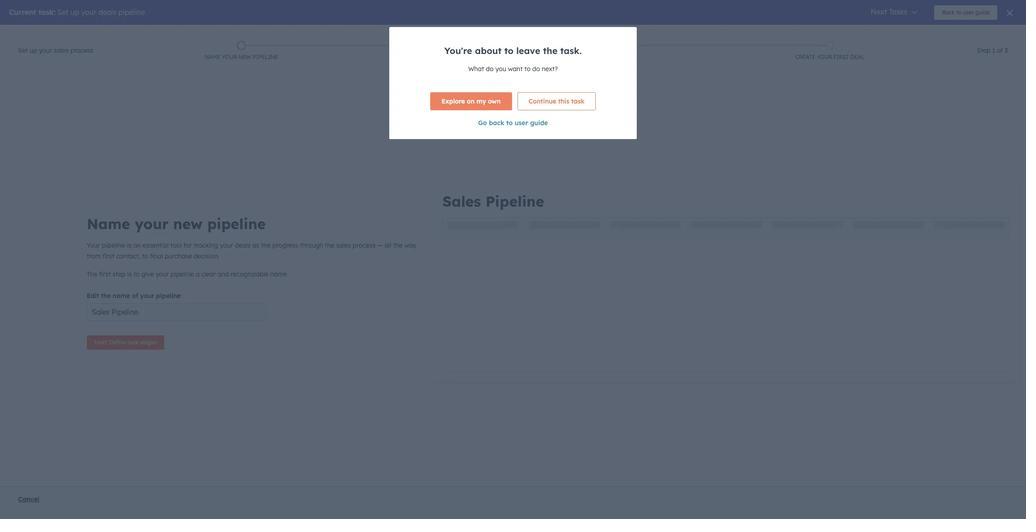 Task type: locate. For each thing, give the bounding box(es) containing it.
1 horizontal spatial name
[[205, 54, 220, 60]]

sales
[[54, 46, 69, 54], [336, 241, 351, 249]]

list
[[94, 39, 977, 63]]

purchase
[[165, 252, 192, 260]]

the right edit
[[101, 292, 111, 300]]

tool
[[170, 241, 182, 249]]

edit the name of your pipeline element
[[87, 303, 419, 321]]

the first step is to give your pipeline a clear and recognizable name.
[[87, 270, 289, 278]]

0 vertical spatial of
[[997, 46, 1003, 54]]

1 vertical spatial first
[[103, 252, 114, 260]]

1 vertical spatial new
[[173, 215, 203, 233]]

1 horizontal spatial to
[[142, 252, 148, 260]]

of right '1'
[[997, 46, 1003, 54]]

stages inside "button"
[[140, 339, 157, 346]]

to left final
[[142, 252, 148, 260]]

the
[[87, 270, 97, 278]]

is left an
[[127, 241, 132, 249]]

0 vertical spatial new
[[239, 54, 251, 60]]

1 vertical spatial stages
[[140, 339, 157, 346]]

0 vertical spatial to
[[142, 252, 148, 260]]

0 vertical spatial is
[[127, 241, 132, 249]]

3
[[1005, 46, 1008, 54]]

1 vertical spatial name your new pipeline
[[87, 215, 266, 233]]

pipeline
[[486, 192, 544, 210]]

first
[[834, 54, 849, 60], [103, 252, 114, 260], [99, 270, 111, 278]]

hubspot link
[[11, 27, 34, 37]]

sales inside "your pipeline is an essential tool for tracking your deals as the progress through the sales process — all the way from first contact, to final purchase decision."
[[336, 241, 351, 249]]

name your new pipeline inside 0 list item
[[205, 54, 278, 60]]

0 horizontal spatial stages
[[140, 339, 157, 346]]

the
[[261, 241, 271, 249], [325, 241, 334, 249], [393, 241, 403, 249], [101, 292, 111, 300]]

define inside "next: define deal stages" "button"
[[109, 339, 126, 346]]

hubspot image
[[16, 27, 27, 37]]

step 1 of 3
[[977, 46, 1008, 54]]

0 horizontal spatial define
[[109, 339, 126, 346]]

of right name
[[132, 292, 138, 300]]

2 vertical spatial first
[[99, 270, 111, 278]]

menu item
[[884, 25, 901, 39], [901, 25, 922, 39], [922, 25, 939, 39], [952, 25, 969, 39]]

edit
[[87, 292, 99, 300]]

1 horizontal spatial process
[[353, 241, 376, 249]]

define
[[499, 54, 519, 60], [109, 339, 126, 346]]

1 horizontal spatial define
[[499, 54, 519, 60]]

1 vertical spatial sales
[[336, 241, 351, 249]]

0 horizontal spatial deal
[[127, 339, 138, 346]]

deal inside 1 list item
[[537, 54, 551, 60]]

pipeline
[[253, 54, 278, 60], [207, 215, 266, 233], [102, 241, 125, 249], [171, 270, 194, 278], [156, 292, 181, 300]]

create
[[796, 54, 816, 60]]

1 vertical spatial of
[[132, 292, 138, 300]]

step
[[977, 46, 991, 54]]

process
[[70, 46, 93, 54], [353, 241, 376, 249]]

2 list item
[[683, 39, 977, 63]]

greg robinson image
[[976, 28, 984, 36]]

music
[[985, 28, 1001, 36]]

deal
[[537, 54, 551, 60], [851, 54, 865, 60], [127, 339, 138, 346]]

to left give
[[134, 270, 140, 278]]

deals
[[235, 241, 251, 249]]

define inside 1 list item
[[499, 54, 519, 60]]

0 vertical spatial define
[[499, 54, 519, 60]]

0 list item
[[94, 39, 389, 63]]

deal inside "button"
[[127, 339, 138, 346]]

set up your sales process
[[18, 46, 93, 54]]

step
[[113, 270, 125, 278]]

contact,
[[116, 252, 140, 260]]

cancel button
[[18, 495, 39, 503]]

the right 'through'
[[325, 241, 334, 249]]

your pipeline is an essential tool for tracking your deals as the progress through the sales process — all the way from first contact, to final purchase decision.
[[87, 241, 417, 260]]

search image
[[1008, 48, 1014, 54]]

1 list item
[[389, 39, 683, 63]]

your inside 1 list item
[[521, 54, 536, 60]]

2 horizontal spatial deal
[[851, 54, 865, 60]]

1 vertical spatial process
[[353, 241, 376, 249]]

menu
[[848, 25, 1016, 39]]

your
[[39, 46, 52, 54], [222, 54, 237, 60], [521, 54, 536, 60], [817, 54, 832, 60], [135, 215, 169, 233], [220, 241, 233, 249], [156, 270, 169, 278], [140, 292, 154, 300]]

stages inside 1 list item
[[553, 54, 573, 60]]

is
[[127, 241, 132, 249], [127, 270, 132, 278]]

1 vertical spatial define
[[109, 339, 126, 346]]

pipeline inside 0 list item
[[253, 54, 278, 60]]

clear
[[201, 270, 216, 278]]

the right as
[[261, 241, 271, 249]]

recognizable
[[231, 270, 269, 278]]

stages for next: define deal stages
[[140, 339, 157, 346]]

0 horizontal spatial new
[[173, 215, 203, 233]]

from
[[87, 252, 101, 260]]

define your deal stages
[[499, 54, 573, 60]]

upgrade
[[859, 29, 883, 36]]

0 vertical spatial first
[[834, 54, 849, 60]]

new
[[239, 54, 251, 60], [173, 215, 203, 233]]

stages for define your deal stages
[[553, 54, 573, 60]]

name
[[205, 54, 220, 60], [87, 215, 130, 233]]

name
[[113, 292, 130, 300]]

your inside 0 list item
[[222, 54, 237, 60]]

edit the name of your pipeline
[[87, 292, 181, 300]]

name.
[[270, 270, 289, 278]]

is inside "your pipeline is an essential tool for tracking your deals as the progress through the sales process — all the way from first contact, to final purchase decision."
[[127, 241, 132, 249]]

sales
[[443, 192, 481, 210]]

sales right 'through'
[[336, 241, 351, 249]]

0 vertical spatial name your new pipeline
[[205, 54, 278, 60]]

1 horizontal spatial stages
[[553, 54, 573, 60]]

as
[[253, 241, 259, 249]]

name your new pipeline
[[205, 54, 278, 60], [87, 215, 266, 233]]

1 horizontal spatial new
[[239, 54, 251, 60]]

to
[[142, 252, 148, 260], [134, 270, 140, 278]]

dialog
[[0, 25, 1027, 519]]

settings link
[[940, 27, 951, 37]]

1 vertical spatial to
[[134, 270, 140, 278]]

is right step
[[127, 270, 132, 278]]

first down upgrade icon
[[834, 54, 849, 60]]

1 vertical spatial name
[[87, 215, 130, 233]]

set
[[18, 46, 28, 54]]

sales right up
[[54, 46, 69, 54]]

first right the
[[99, 270, 111, 278]]

progress
[[272, 241, 298, 249]]

0 vertical spatial sales
[[54, 46, 69, 54]]

1 horizontal spatial deal
[[537, 54, 551, 60]]

first right from
[[103, 252, 114, 260]]

1 horizontal spatial sales
[[336, 241, 351, 249]]

0 vertical spatial stages
[[553, 54, 573, 60]]

0 horizontal spatial process
[[70, 46, 93, 54]]

next:
[[94, 339, 108, 346]]

of
[[997, 46, 1003, 54], [132, 292, 138, 300]]

stages
[[553, 54, 573, 60], [140, 339, 157, 346]]

first inside 2 list item
[[834, 54, 849, 60]]

0 vertical spatial name
[[205, 54, 220, 60]]



Task type: describe. For each thing, give the bounding box(es) containing it.
your inside "your pipeline is an essential tool for tracking your deals as the progress through the sales process — all the way from first contact, to final purchase decision."
[[220, 241, 233, 249]]

sales pipeline
[[443, 192, 544, 210]]

pipeline inside "your pipeline is an essential tool for tracking your deals as the progress through the sales process — all the way from first contact, to final purchase decision."
[[102, 241, 125, 249]]

4 menu item from the left
[[952, 25, 969, 39]]

first inside "your pipeline is an essential tool for tracking your deals as the progress through the sales process — all the way from first contact, to final purchase decision."
[[103, 252, 114, 260]]

next: define deal stages button
[[87, 335, 165, 350]]

new inside 0 list item
[[239, 54, 251, 60]]

0 horizontal spatial of
[[132, 292, 138, 300]]

way
[[404, 241, 417, 249]]

next: define deal stages
[[94, 339, 157, 346]]

create your first deal
[[796, 54, 865, 60]]

2 menu item from the left
[[901, 25, 922, 39]]

music button
[[970, 25, 1015, 39]]

1
[[993, 46, 996, 54]]

give
[[141, 270, 154, 278]]

0 vertical spatial process
[[70, 46, 93, 54]]

deal inside 2 list item
[[851, 54, 865, 60]]

for
[[184, 241, 192, 249]]

the right all
[[393, 241, 403, 249]]

1 vertical spatial is
[[127, 270, 132, 278]]

1 menu item from the left
[[884, 25, 901, 39]]

deal for next: define deal stages
[[127, 339, 138, 346]]

0 horizontal spatial to
[[134, 270, 140, 278]]

0 horizontal spatial name
[[87, 215, 130, 233]]

e.g. Sales pipeline text field
[[87, 303, 267, 321]]

0 horizontal spatial sales
[[54, 46, 69, 54]]

search button
[[1003, 44, 1018, 59]]

menu containing music
[[848, 25, 1016, 39]]

and
[[218, 270, 229, 278]]

to inside "your pipeline is an essential tool for tracking your deals as the progress through the sales process — all the way from first contact, to final purchase decision."
[[142, 252, 148, 260]]

list containing name your new pipeline
[[94, 39, 977, 63]]

—
[[377, 241, 383, 249]]

a
[[196, 270, 200, 278]]

an
[[133, 241, 141, 249]]

essential
[[143, 241, 169, 249]]

process inside "your pipeline is an essential tool for tracking your deals as the progress through the sales process — all the way from first contact, to final purchase decision."
[[353, 241, 376, 249]]

upgrade image
[[849, 29, 857, 37]]

final
[[150, 252, 163, 260]]

1 horizontal spatial of
[[997, 46, 1003, 54]]

your inside 2 list item
[[817, 54, 832, 60]]

all
[[385, 241, 391, 249]]

name inside 0 list item
[[205, 54, 220, 60]]

deal for define your deal stages
[[537, 54, 551, 60]]

settings image
[[942, 29, 950, 37]]

through
[[300, 241, 323, 249]]

cancel
[[18, 495, 39, 503]]

up
[[29, 46, 37, 54]]

tracking
[[194, 241, 218, 249]]

decision.
[[194, 252, 220, 260]]

3 menu item from the left
[[922, 25, 939, 39]]

your
[[87, 241, 100, 249]]

Search HubSpot search field
[[900, 44, 1010, 59]]

dialog containing sales pipeline
[[0, 25, 1027, 519]]



Task type: vqa. For each thing, say whether or not it's contained in the screenshot.
the topmost 'NEW'
yes



